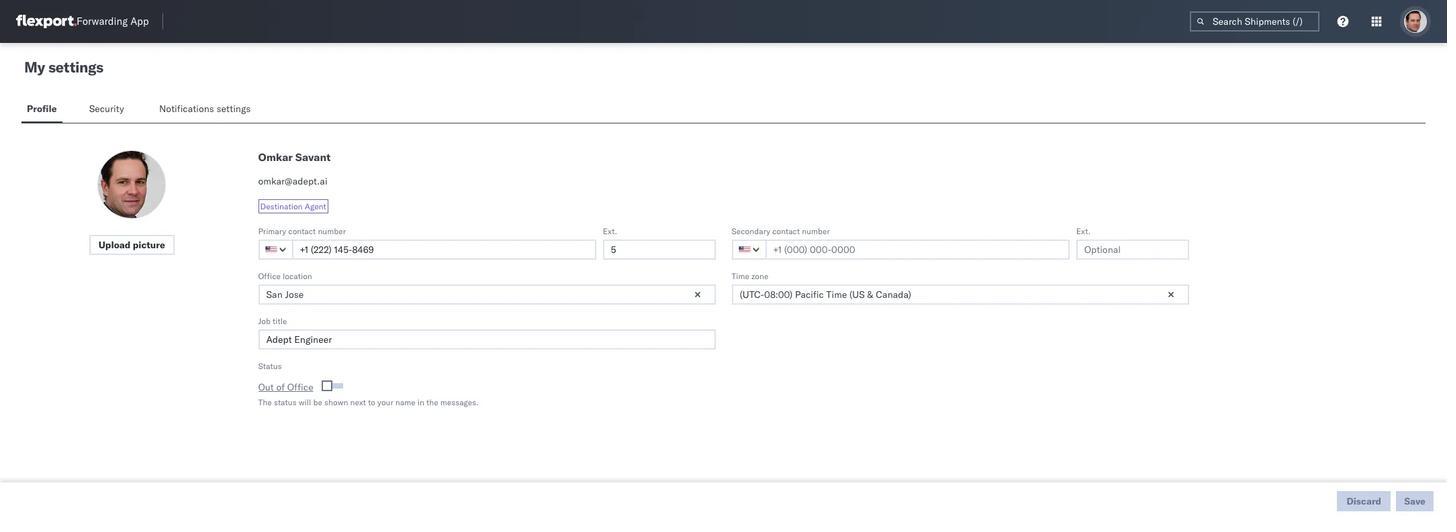 Task type: locate. For each thing, give the bounding box(es) containing it.
1 horizontal spatial number
[[802, 226, 830, 236]]

upload picture
[[99, 239, 165, 251]]

office down united states text box
[[258, 271, 281, 281]]

(UTC-08:00) Pacific Time (US & Canada) text field
[[732, 285, 1189, 305]]

contact for primary
[[288, 226, 316, 236]]

0 horizontal spatial ext.
[[603, 226, 617, 236]]

0 horizontal spatial settings
[[48, 58, 103, 77]]

1 horizontal spatial office
[[287, 382, 313, 394]]

0 vertical spatial office
[[258, 271, 281, 281]]

omkar@adept.ai
[[258, 175, 328, 187]]

secondary contact number
[[732, 226, 830, 236]]

notifications settings
[[159, 103, 251, 115]]

app
[[130, 15, 149, 28]]

number down agent
[[318, 226, 346, 236]]

name
[[396, 398, 416, 408]]

0 horizontal spatial number
[[318, 226, 346, 236]]

contact down destination agent on the left top
[[288, 226, 316, 236]]

out of office
[[258, 382, 313, 394]]

Search Shipments (/) text field
[[1190, 11, 1320, 32]]

contact for secondary
[[773, 226, 800, 236]]

1 ext. from the left
[[603, 226, 617, 236]]

ext.
[[603, 226, 617, 236], [1077, 226, 1091, 236]]

1 horizontal spatial contact
[[773, 226, 800, 236]]

2 ext. from the left
[[1077, 226, 1091, 236]]

1 horizontal spatial ext.
[[1077, 226, 1091, 236]]

1 vertical spatial settings
[[217, 103, 251, 115]]

security
[[89, 103, 124, 115]]

office
[[258, 271, 281, 281], [287, 382, 313, 394]]

title
[[273, 316, 287, 326]]

ext. for secondary contact number
[[1077, 226, 1091, 236]]

settings inside button
[[217, 103, 251, 115]]

flexport. image
[[16, 15, 77, 28]]

forwarding app
[[77, 15, 149, 28]]

contact
[[288, 226, 316, 236], [773, 226, 800, 236]]

time
[[732, 271, 750, 281]]

1 contact from the left
[[288, 226, 316, 236]]

settings right notifications
[[217, 103, 251, 115]]

ext. up optional phone field on the top left of page
[[603, 226, 617, 236]]

settings right my
[[48, 58, 103, 77]]

status
[[258, 361, 282, 371]]

1 number from the left
[[318, 226, 346, 236]]

None checkbox
[[324, 384, 343, 389]]

settings
[[48, 58, 103, 77], [217, 103, 251, 115]]

time zone
[[732, 271, 769, 281]]

to
[[368, 398, 375, 408]]

office location
[[258, 271, 312, 281]]

primary contact number
[[258, 226, 346, 236]]

job title
[[258, 316, 287, 326]]

in
[[418, 398, 424, 408]]

forwarding app link
[[16, 15, 149, 28]]

of
[[276, 382, 285, 394]]

0 vertical spatial settings
[[48, 58, 103, 77]]

savant
[[295, 150, 331, 164]]

office up will
[[287, 382, 313, 394]]

location
[[283, 271, 312, 281]]

zone
[[752, 271, 769, 281]]

2 contact from the left
[[773, 226, 800, 236]]

forwarding
[[77, 15, 128, 28]]

the
[[258, 398, 272, 408]]

agent
[[305, 201, 326, 212]]

+1 (000) 000-0000 telephone field
[[765, 240, 1070, 260]]

0 horizontal spatial office
[[258, 271, 281, 281]]

number
[[318, 226, 346, 236], [802, 226, 830, 236]]

number right secondary
[[802, 226, 830, 236]]

omkar savant
[[258, 150, 331, 164]]

notifications
[[159, 103, 214, 115]]

ext. up optional telephone field
[[1077, 226, 1091, 236]]

San Jose text field
[[258, 285, 716, 305]]

your
[[378, 398, 393, 408]]

settings for my settings
[[48, 58, 103, 77]]

will
[[299, 398, 311, 408]]

1 horizontal spatial settings
[[217, 103, 251, 115]]

messages.
[[440, 398, 479, 408]]

picture
[[133, 239, 165, 251]]

the
[[427, 398, 438, 408]]

profile button
[[21, 97, 62, 123]]

contact right secondary
[[773, 226, 800, 236]]

2 number from the left
[[802, 226, 830, 236]]

0 horizontal spatial contact
[[288, 226, 316, 236]]



Task type: vqa. For each thing, say whether or not it's contained in the screenshot.
Notifications
yes



Task type: describe. For each thing, give the bounding box(es) containing it.
United States text field
[[258, 240, 293, 260]]

destination
[[260, 201, 303, 212]]

be
[[313, 398, 322, 408]]

omkar
[[258, 150, 293, 164]]

Optional telephone field
[[1077, 240, 1189, 260]]

+1 (000) 000-0000 telephone field
[[292, 240, 596, 260]]

upload picture button
[[89, 235, 175, 255]]

the status will be shown next to your name in the messages.
[[258, 398, 479, 408]]

profile
[[27, 103, 57, 115]]

primary
[[258, 226, 286, 236]]

upload
[[99, 239, 131, 251]]

number for primary contact number
[[318, 226, 346, 236]]

Optional telephone field
[[603, 240, 716, 260]]

settings for notifications settings
[[217, 103, 251, 115]]

Job title text field
[[258, 330, 716, 350]]

out
[[258, 382, 274, 394]]

my
[[24, 58, 45, 77]]

number for secondary contact number
[[802, 226, 830, 236]]

secondary
[[732, 226, 770, 236]]

status
[[274, 398, 297, 408]]

destination agent
[[260, 201, 326, 212]]

1 vertical spatial office
[[287, 382, 313, 394]]

shown
[[324, 398, 348, 408]]

ext. for primary contact number
[[603, 226, 617, 236]]

job
[[258, 316, 271, 326]]

United States text field
[[732, 240, 767, 260]]

next
[[350, 398, 366, 408]]

my settings
[[24, 58, 103, 77]]

security button
[[84, 97, 132, 123]]

notifications settings button
[[154, 97, 262, 123]]



